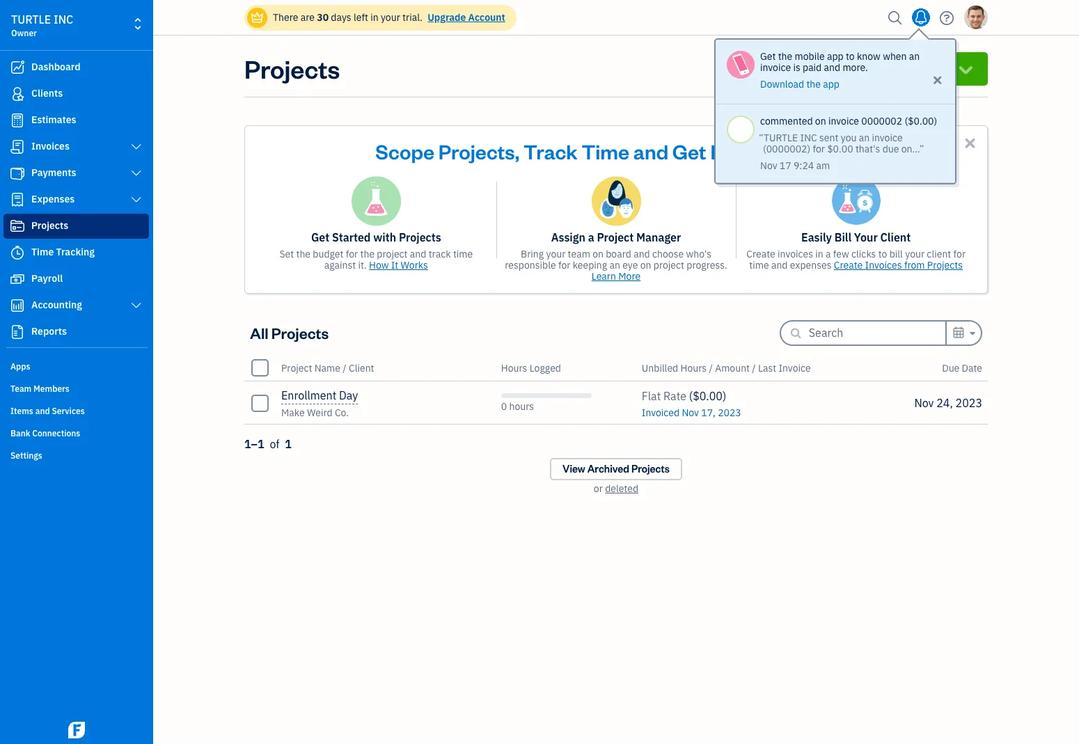 Task type: locate. For each thing, give the bounding box(es) containing it.
0 horizontal spatial create
[[747, 248, 776, 261]]

tracking
[[56, 246, 95, 258]]

2 horizontal spatial get
[[761, 50, 776, 63]]

projects
[[245, 52, 340, 85], [31, 219, 68, 232], [399, 231, 442, 245], [928, 259, 964, 272], [272, 323, 329, 343], [632, 463, 670, 476]]

are
[[301, 11, 315, 24]]

create left invoices
[[747, 248, 776, 261]]

get up budget at the left of the page
[[311, 231, 330, 245]]

/ left client button
[[343, 362, 347, 374]]

time
[[453, 248, 473, 261], [750, 259, 770, 272]]

an right you
[[859, 132, 870, 144]]

9:24
[[794, 160, 815, 172]]

2023 inside flat rate ( $0.00 ) invoiced nov 17, 2023
[[718, 406, 742, 419]]

a inside the assign a project manager bring your team on board and choose who's responsible for keeping an eye on project progress. learn more
[[588, 231, 595, 245]]

2 horizontal spatial /
[[753, 362, 756, 374]]

1 horizontal spatial hours
[[681, 362, 707, 374]]

on right 'team'
[[593, 248, 604, 261]]

1 horizontal spatial time
[[750, 259, 770, 272]]

/ for client
[[343, 362, 347, 374]]

1 vertical spatial invoices
[[866, 259, 903, 272]]

for left keeping
[[559, 259, 571, 272]]

inc inside commented on invoice 0000002 ($0.00) " turtle inc sent you an invoice (0000002) for $0.00 that's due on … " nov 17 9:24 am
[[801, 132, 818, 144]]

and inside create invoices in a few clicks to bill your client for time and expenses
[[772, 259, 788, 272]]

0 horizontal spatial a
[[588, 231, 595, 245]]

nov left the 24,
[[915, 396, 935, 410]]

turtle up owner
[[11, 13, 51, 26]]

0 vertical spatial $0.00
[[828, 143, 854, 155]]

1 horizontal spatial nov
[[761, 160, 778, 172]]

in down easily
[[816, 248, 824, 261]]

app right mobile
[[828, 50, 844, 63]]

1 horizontal spatial an
[[859, 132, 870, 144]]

hours left logged
[[501, 362, 528, 374]]

$0.00 up am
[[828, 143, 854, 155]]

commented
[[761, 115, 813, 127]]

project up enrollment
[[281, 362, 312, 374]]

1 vertical spatial turtle
[[764, 132, 799, 144]]

timer image
[[9, 246, 26, 260]]

0 horizontal spatial nov
[[682, 406, 699, 419]]

projects up project name button
[[272, 323, 329, 343]]

1 / from the left
[[343, 362, 347, 374]]

and inside set the budget for the project and track time against it.
[[410, 248, 427, 261]]

0 horizontal spatial /
[[343, 362, 347, 374]]

2023 right the 24,
[[956, 396, 983, 410]]

and left track
[[410, 248, 427, 261]]

your inside the assign a project manager bring your team on board and choose who's responsible for keeping an eye on project progress. learn more
[[546, 248, 566, 261]]

1 horizontal spatial turtle
[[764, 132, 799, 144]]

chevron large down image
[[130, 141, 143, 153], [130, 168, 143, 179], [130, 194, 143, 206], [130, 300, 143, 311]]

client up day
[[349, 362, 374, 374]]

2023 down )
[[718, 406, 742, 419]]

1 horizontal spatial create
[[834, 259, 863, 272]]

turtle down commented
[[764, 132, 799, 144]]

for inside set the budget for the project and track time against it.
[[346, 248, 358, 261]]

dashboard link
[[3, 55, 149, 80]]

deleted link
[[606, 483, 639, 495]]

invoiced
[[642, 406, 680, 419]]

view archived projects or deleted
[[563, 463, 670, 495]]

and left 'expenses'
[[772, 259, 788, 272]]

0 horizontal spatial get
[[311, 231, 330, 245]]

1 horizontal spatial project
[[654, 259, 685, 272]]

in
[[371, 11, 379, 24], [816, 248, 824, 261]]

turtle
[[11, 13, 51, 26], [764, 132, 799, 144]]

1 vertical spatial a
[[826, 248, 831, 261]]

$0.00 up 17,
[[693, 389, 723, 403]]

expenses
[[791, 259, 832, 272]]

your right the bill
[[906, 248, 925, 261]]

projects up deleted link
[[632, 463, 670, 476]]

get left paid
[[673, 138, 707, 164]]

to left know on the right top
[[846, 50, 855, 63]]

1 horizontal spatial $0.00
[[828, 143, 854, 155]]

and inside get the mobile app to know when an invoice is paid and more. download the app
[[825, 61, 841, 74]]

invoices left "from"
[[866, 259, 903, 272]]

notifications image
[[911, 3, 933, 31]]

1–1
[[245, 437, 264, 451]]

projects inside 'view archived projects or deleted'
[[632, 463, 670, 476]]

1 horizontal spatial time
[[582, 138, 630, 164]]

0 horizontal spatial inc
[[54, 13, 73, 26]]

client
[[881, 231, 911, 245], [349, 362, 374, 374]]

0 vertical spatial in
[[371, 11, 379, 24]]

logged
[[530, 362, 561, 374]]

1 vertical spatial time
[[31, 246, 54, 258]]

due date
[[943, 362, 983, 374]]

0 horizontal spatial turtle
[[11, 13, 51, 26]]

for left it.
[[346, 248, 358, 261]]

project down manager
[[654, 259, 685, 272]]

0 horizontal spatial time
[[453, 248, 473, 261]]

sent
[[820, 132, 839, 144]]

chevron large down image inside "expenses" link
[[130, 194, 143, 206]]

assign a project manager image
[[592, 176, 641, 226]]

enrollment
[[281, 389, 337, 403]]

nov left the 17
[[761, 160, 778, 172]]

0 vertical spatial inc
[[54, 13, 73, 26]]

create inside create invoices in a few clicks to bill your client for time and expenses
[[747, 248, 776, 261]]

estimates link
[[3, 108, 149, 133]]

)
[[723, 389, 727, 403]]

project name / client
[[281, 362, 374, 374]]

1 vertical spatial client
[[349, 362, 374, 374]]

invoice up you
[[829, 115, 860, 127]]

/ left amount
[[710, 362, 713, 374]]

close image
[[932, 72, 945, 88]]

turtle inside commented on invoice 0000002 ($0.00) " turtle inc sent you an invoice (0000002) for $0.00 that's due on … " nov 17 9:24 am
[[764, 132, 799, 144]]

"
[[920, 143, 925, 155]]

0 vertical spatial to
[[846, 50, 855, 63]]

create down bill
[[834, 259, 863, 272]]

it
[[391, 259, 399, 272]]

easily bill your client
[[802, 231, 911, 245]]

get
[[761, 50, 776, 63], [673, 138, 707, 164], [311, 231, 330, 245]]

create invoices from projects
[[834, 259, 964, 272]]

invoices link
[[3, 134, 149, 160]]

nov 24, 2023
[[915, 396, 983, 410]]

($0.00)
[[905, 115, 938, 127]]

an right the when
[[910, 50, 920, 63]]

time right the timer image
[[31, 246, 54, 258]]

set
[[280, 248, 294, 261]]

invoices up payments on the top left of the page
[[31, 140, 70, 153]]

get inside get the mobile app to know when an invoice is paid and more. download the app
[[761, 50, 776, 63]]

to left the bill
[[879, 248, 888, 261]]

1 vertical spatial $0.00
[[693, 389, 723, 403]]

a left few
[[826, 248, 831, 261]]

0 horizontal spatial time
[[31, 246, 54, 258]]

0 horizontal spatial an
[[610, 259, 621, 272]]

chevron large down image for payments
[[130, 168, 143, 179]]

0 horizontal spatial invoices
[[31, 140, 70, 153]]

accurately
[[756, 138, 857, 164]]

3 chevron large down image from the top
[[130, 194, 143, 206]]

bill
[[835, 231, 852, 245]]

is
[[794, 61, 801, 74]]

an inside commented on invoice 0000002 ($0.00) " turtle inc sent you an invoice (0000002) for $0.00 that's due on … " nov 17 9:24 am
[[859, 132, 870, 144]]

expenses link
[[3, 187, 149, 212]]

projects down expenses
[[31, 219, 68, 232]]

or
[[594, 483, 603, 495]]

chevron large down image up projects "link"
[[130, 194, 143, 206]]

0 vertical spatial invoices
[[31, 140, 70, 153]]

time
[[582, 138, 630, 164], [31, 246, 54, 258]]

expense image
[[9, 193, 26, 207]]

0 vertical spatial client
[[881, 231, 911, 245]]

chevron large down image down payroll link
[[130, 300, 143, 311]]

the down get started with projects on the top left of page
[[361, 248, 375, 261]]

payment image
[[9, 167, 26, 180]]

for inside create invoices in a few clicks to bill your client for time and expenses
[[954, 248, 966, 261]]

projects right "from"
[[928, 259, 964, 272]]

1 horizontal spatial get
[[673, 138, 707, 164]]

1 vertical spatial invoice
[[829, 115, 860, 127]]

create for create invoices in a few clicks to bill your client for time and expenses
[[747, 248, 776, 261]]

1 horizontal spatial project
[[597, 231, 634, 245]]

create for create invoices from projects
[[834, 259, 863, 272]]

all
[[250, 323, 269, 343]]

2 horizontal spatial an
[[910, 50, 920, 63]]

1 vertical spatial to
[[879, 248, 888, 261]]

(0000002)
[[764, 143, 811, 155]]

the down paid
[[807, 78, 821, 91]]

download the app button
[[761, 78, 840, 91]]

0 vertical spatial turtle
[[11, 13, 51, 26]]

project
[[597, 231, 634, 245], [281, 362, 312, 374]]

1 horizontal spatial client
[[881, 231, 911, 245]]

inc inside turtle inc owner
[[54, 13, 73, 26]]

nov down (
[[682, 406, 699, 419]]

your down the assign at the top right of page
[[546, 248, 566, 261]]

expenses
[[31, 193, 75, 206]]

clicks
[[852, 248, 877, 261]]

2 vertical spatial get
[[311, 231, 330, 245]]

manager
[[637, 231, 681, 245]]

$0.00
[[828, 143, 854, 155], [693, 389, 723, 403]]

the left is
[[779, 50, 793, 63]]

a up 'team'
[[588, 231, 595, 245]]

to
[[846, 50, 855, 63], [879, 248, 888, 261]]

client up the bill
[[881, 231, 911, 245]]

eye
[[623, 259, 638, 272]]

for up am
[[813, 143, 826, 155]]

time right track
[[453, 248, 473, 261]]

against
[[324, 259, 356, 272]]

hours up (
[[681, 362, 707, 374]]

client for easily bill your client
[[881, 231, 911, 245]]

a
[[588, 231, 595, 245], [826, 248, 831, 261]]

app
[[828, 50, 844, 63], [824, 78, 840, 91]]

on left the "
[[902, 143, 913, 155]]

make
[[281, 407, 305, 419]]

17,
[[702, 406, 716, 419]]

your left trial.
[[381, 11, 400, 24]]

and inside 'link'
[[35, 406, 50, 417]]

bank connections link
[[3, 423, 149, 444]]

from
[[905, 259, 926, 272]]

1 horizontal spatial /
[[710, 362, 713, 374]]

payroll
[[31, 272, 63, 285]]

/ left last
[[753, 362, 756, 374]]

2 chevron large down image from the top
[[130, 168, 143, 179]]

invoice up download
[[761, 61, 791, 74]]

0 horizontal spatial 2023
[[718, 406, 742, 419]]

chevron large down image up "expenses" link
[[130, 168, 143, 179]]

2 vertical spatial an
[[610, 259, 621, 272]]

client image
[[9, 87, 26, 101]]

1 chevron large down image from the top
[[130, 141, 143, 153]]

calendar image
[[953, 324, 966, 341]]

chevron large down image for invoices
[[130, 141, 143, 153]]

invoices
[[31, 140, 70, 153], [866, 259, 903, 272]]

0 horizontal spatial to
[[846, 50, 855, 63]]

in right the left at the left top of the page
[[371, 11, 379, 24]]

2 vertical spatial invoice
[[873, 132, 903, 144]]

1 horizontal spatial to
[[879, 248, 888, 261]]

chevron large down image down estimates link
[[130, 141, 143, 153]]

0 vertical spatial get
[[761, 50, 776, 63]]

board
[[606, 248, 632, 261]]

project inside the assign a project manager bring your team on board and choose who's responsible for keeping an eye on project progress. learn more
[[654, 259, 685, 272]]

0 horizontal spatial project
[[377, 248, 408, 261]]

2 horizontal spatial your
[[906, 248, 925, 261]]

your
[[381, 11, 400, 24], [546, 248, 566, 261], [906, 248, 925, 261]]

1 vertical spatial inc
[[801, 132, 818, 144]]

get left is
[[761, 50, 776, 63]]

hours
[[510, 401, 534, 413]]

assign a project manager bring your team on board and choose who's responsible for keeping an eye on project progress. learn more
[[505, 231, 728, 283]]

for right client
[[954, 248, 966, 261]]

0 horizontal spatial project
[[281, 362, 312, 374]]

invoiced nov 17, 2023 link
[[642, 406, 742, 419]]

an left eye
[[610, 259, 621, 272]]

caretdown image
[[968, 325, 976, 342]]

and inside the assign a project manager bring your team on board and choose who's responsible for keeping an eye on project progress. learn more
[[634, 248, 650, 261]]

time left invoices
[[750, 259, 770, 272]]

project down with
[[377, 248, 408, 261]]

invoice down 0000002
[[873, 132, 903, 144]]

0 vertical spatial project
[[597, 231, 634, 245]]

set the budget for the project and track time against it.
[[280, 248, 473, 272]]

project up board on the top right
[[597, 231, 634, 245]]

estimate image
[[9, 114, 26, 127]]

connections
[[32, 428, 80, 439]]

in inside create invoices in a few clicks to bill your client for time and expenses
[[816, 248, 824, 261]]

1 horizontal spatial your
[[546, 248, 566, 261]]

app down mobile
[[824, 78, 840, 91]]

get started with projects image
[[351, 176, 402, 226]]

nov inside flat rate ( $0.00 ) invoiced nov 17, 2023
[[682, 406, 699, 419]]

for inside the assign a project manager bring your team on board and choose who's responsible for keeping an eye on project progress. learn more
[[559, 259, 571, 272]]

1 horizontal spatial in
[[816, 248, 824, 261]]

$0.00 inside flat rate ( $0.00 ) invoiced nov 17, 2023
[[693, 389, 723, 403]]

easily bill your client image
[[832, 176, 881, 225]]

due
[[883, 143, 900, 155]]

due date button
[[943, 362, 983, 374]]

0 vertical spatial invoice
[[761, 61, 791, 74]]

0 horizontal spatial $0.00
[[693, 389, 723, 403]]

0 horizontal spatial client
[[349, 362, 374, 374]]

track
[[429, 248, 451, 261]]

it.
[[358, 259, 367, 272]]

0 vertical spatial a
[[588, 231, 595, 245]]

all projects
[[250, 323, 329, 343]]

account
[[469, 11, 506, 24]]

0 vertical spatial an
[[910, 50, 920, 63]]

apps link
[[3, 356, 149, 377]]

team members link
[[3, 378, 149, 399]]

client
[[927, 248, 952, 261]]

inc left sent
[[801, 132, 818, 144]]

project inside the assign a project manager bring your team on board and choose who's responsible for keeping an eye on project progress. learn more
[[597, 231, 634, 245]]

project image
[[9, 219, 26, 233]]

chevron large down image inside accounting link
[[130, 300, 143, 311]]

create
[[747, 248, 776, 261], [834, 259, 863, 272]]

inc up dashboard
[[54, 13, 73, 26]]

chevron large down image inside invoices link
[[130, 141, 143, 153]]

2 / from the left
[[710, 362, 713, 374]]

1 vertical spatial in
[[816, 248, 824, 261]]

time up assign a project manager image
[[582, 138, 630, 164]]

and right paid
[[825, 61, 841, 74]]

and right items
[[35, 406, 50, 417]]

accounting link
[[3, 293, 149, 318]]

1 horizontal spatial inc
[[801, 132, 818, 144]]

and right board on the top right
[[634, 248, 650, 261]]

Search text field
[[809, 322, 946, 344]]

1 vertical spatial an
[[859, 132, 870, 144]]

chevron large down image inside payments link
[[130, 168, 143, 179]]

0 horizontal spatial hours
[[501, 362, 528, 374]]

for
[[813, 143, 826, 155], [346, 248, 358, 261], [954, 248, 966, 261], [559, 259, 571, 272]]

the
[[779, 50, 793, 63], [807, 78, 821, 91], [296, 248, 311, 261], [361, 248, 375, 261]]

0 horizontal spatial invoice
[[761, 61, 791, 74]]

1 horizontal spatial a
[[826, 248, 831, 261]]

4 chevron large down image from the top
[[130, 300, 143, 311]]

/ for amount
[[710, 362, 713, 374]]

dashboard image
[[9, 61, 26, 75]]

when
[[883, 50, 907, 63]]

projects inside "link"
[[31, 219, 68, 232]]

0 vertical spatial app
[[828, 50, 844, 63]]



Task type: describe. For each thing, give the bounding box(es) containing it.
you
[[841, 132, 857, 144]]

get the mobile app to know when an invoice is paid and more. download the app
[[761, 50, 920, 91]]

team members
[[10, 384, 70, 394]]

am
[[817, 160, 831, 172]]

date
[[962, 362, 983, 374]]

get for get the mobile app to know when an invoice is paid and more. download the app
[[761, 50, 776, 63]]

an inside the assign a project manager bring your team on board and choose who's responsible for keeping an eye on project progress. learn more
[[610, 259, 621, 272]]

more
[[619, 270, 641, 283]]

invoice image
[[9, 140, 26, 154]]

an inside get the mobile app to know when an invoice is paid and more. download the app
[[910, 50, 920, 63]]

responsible
[[505, 259, 556, 272]]

nov inside commented on invoice 0000002 ($0.00) " turtle inc sent you an invoice (0000002) for $0.00 that's due on … " nov 17 9:24 am
[[761, 160, 778, 172]]

turtle inside turtle inc owner
[[11, 13, 51, 26]]

time inside create invoices in a few clicks to bill your client for time and expenses
[[750, 259, 770, 272]]

3 / from the left
[[753, 362, 756, 374]]

flat rate ( $0.00 ) invoiced nov 17, 2023
[[642, 389, 742, 419]]

project name button
[[281, 362, 341, 374]]

a inside create invoices in a few clicks to bill your client for time and expenses
[[826, 248, 831, 261]]

bill
[[890, 248, 904, 261]]

0 horizontal spatial in
[[371, 11, 379, 24]]

rate
[[664, 389, 687, 403]]

and up assign a project manager image
[[634, 138, 669, 164]]

projects,
[[439, 138, 520, 164]]

reports
[[31, 325, 67, 338]]

flat
[[642, 389, 661, 403]]

search image
[[885, 7, 907, 28]]

1 horizontal spatial invoices
[[866, 259, 903, 272]]

1–1 of 1
[[245, 437, 292, 451]]

paid
[[803, 61, 822, 74]]

mobile
[[795, 50, 825, 63]]

get started with projects
[[311, 231, 442, 245]]

started
[[332, 231, 371, 245]]

crown image
[[250, 10, 265, 25]]

2 hours from the left
[[681, 362, 707, 374]]

bank
[[10, 428, 30, 439]]

get for get started with projects
[[311, 231, 330, 245]]

estimates
[[31, 114, 76, 126]]

co.
[[335, 407, 349, 419]]

there are 30 days left in your trial. upgrade account
[[273, 11, 506, 24]]

upgrade
[[428, 11, 466, 24]]

to inside get the mobile app to know when an invoice is paid and more. download the app
[[846, 50, 855, 63]]

2 horizontal spatial nov
[[915, 396, 935, 410]]

time inside main element
[[31, 246, 54, 258]]

days
[[331, 11, 352, 24]]

to inside create invoices in a few clicks to bill your client for time and expenses
[[879, 248, 888, 261]]

1 hours from the left
[[501, 362, 528, 374]]

0 hours link
[[496, 382, 637, 425]]

go to help image
[[936, 7, 959, 28]]

projects up track
[[399, 231, 442, 245]]

view
[[563, 463, 586, 476]]

0 vertical spatial time
[[582, 138, 630, 164]]

2 horizontal spatial invoice
[[873, 132, 903, 144]]

client for project name / client
[[349, 362, 374, 374]]

for inside commented on invoice 0000002 ($0.00) " turtle inc sent you an invoice (0000002) for $0.00 that's due on … " nov 17 9:24 am
[[813, 143, 826, 155]]

commented on invoice 0000002 ($0.00) " turtle inc sent you an invoice (0000002) for $0.00 that's due on … " nov 17 9:24 am
[[759, 115, 938, 172]]

your inside create invoices in a few clicks to bill your client for time and expenses
[[906, 248, 925, 261]]

client button
[[349, 362, 374, 374]]

1 horizontal spatial invoice
[[829, 115, 860, 127]]

create invoices in a few clicks to bill your client for time and expenses
[[747, 248, 966, 272]]

"
[[759, 132, 764, 144]]

1 vertical spatial get
[[673, 138, 707, 164]]

reports link
[[3, 320, 149, 345]]

choose
[[653, 248, 684, 261]]

how it works
[[369, 259, 428, 272]]

money image
[[9, 272, 26, 286]]

clients link
[[3, 82, 149, 107]]

freshbooks image
[[65, 722, 88, 739]]

upgrade account link
[[425, 11, 506, 24]]

enrollment day make weird co.
[[281, 389, 358, 419]]

team
[[568, 248, 591, 261]]

0 horizontal spatial your
[[381, 11, 400, 24]]

the right set on the top left of page
[[296, 248, 311, 261]]

projects down there
[[245, 52, 340, 85]]

invoices inside main element
[[31, 140, 70, 153]]

on right eye
[[641, 259, 652, 272]]

easily
[[802, 231, 833, 245]]

items and services
[[10, 406, 85, 417]]

works
[[401, 259, 428, 272]]

invoices
[[778, 248, 814, 261]]

main element
[[0, 0, 188, 745]]

time tracking
[[31, 246, 95, 258]]

1 vertical spatial app
[[824, 78, 840, 91]]

name
[[315, 362, 341, 374]]

your
[[855, 231, 878, 245]]

project inside set the budget for the project and track time against it.
[[377, 248, 408, 261]]

archived
[[588, 463, 630, 476]]

unbilled hours / amount / last invoice
[[642, 362, 811, 374]]

$0.00 inside commented on invoice 0000002 ($0.00) " turtle inc sent you an invoice (0000002) for $0.00 that's due on … " nov 17 9:24 am
[[828, 143, 854, 155]]

17
[[780, 160, 792, 172]]

dashboard
[[31, 61, 81, 73]]

1 vertical spatial project
[[281, 362, 312, 374]]

owner
[[11, 28, 37, 38]]

invoice inside get the mobile app to know when an invoice is paid and more. download the app
[[761, 61, 791, 74]]

0000002
[[862, 115, 903, 127]]

apps
[[10, 362, 30, 372]]

time inside set the budget for the project and track time against it.
[[453, 248, 473, 261]]

trial.
[[403, 11, 423, 24]]

…
[[913, 143, 920, 155]]

nov 24, 2023 link
[[848, 382, 989, 425]]

amount button
[[716, 362, 750, 374]]

close image
[[963, 135, 979, 151]]

report image
[[9, 325, 26, 339]]

chart image
[[9, 299, 26, 313]]

unbilled hours button
[[642, 362, 707, 374]]

24,
[[937, 396, 954, 410]]

that's
[[856, 143, 881, 155]]

items and services link
[[3, 401, 149, 421]]

invoice
[[779, 362, 811, 374]]

payroll link
[[3, 267, 149, 292]]

budget
[[313, 248, 344, 261]]

learn
[[592, 270, 616, 283]]

accounting
[[31, 299, 82, 311]]

on up sent
[[816, 115, 827, 127]]

chevrondown image
[[957, 59, 976, 79]]

1 horizontal spatial 2023
[[956, 396, 983, 410]]

30
[[317, 11, 329, 24]]

bank connections
[[10, 428, 80, 439]]

chevron large down image for expenses
[[130, 194, 143, 206]]

more.
[[843, 61, 869, 74]]

download
[[761, 78, 805, 91]]

unbilled
[[642, 362, 679, 374]]

payments
[[31, 167, 76, 179]]

deleted
[[606, 483, 639, 495]]

scope projects, track time and get paid accurately
[[376, 138, 857, 164]]

chevron large down image for accounting
[[130, 300, 143, 311]]



Task type: vqa. For each thing, say whether or not it's contained in the screenshot.
fourth —
no



